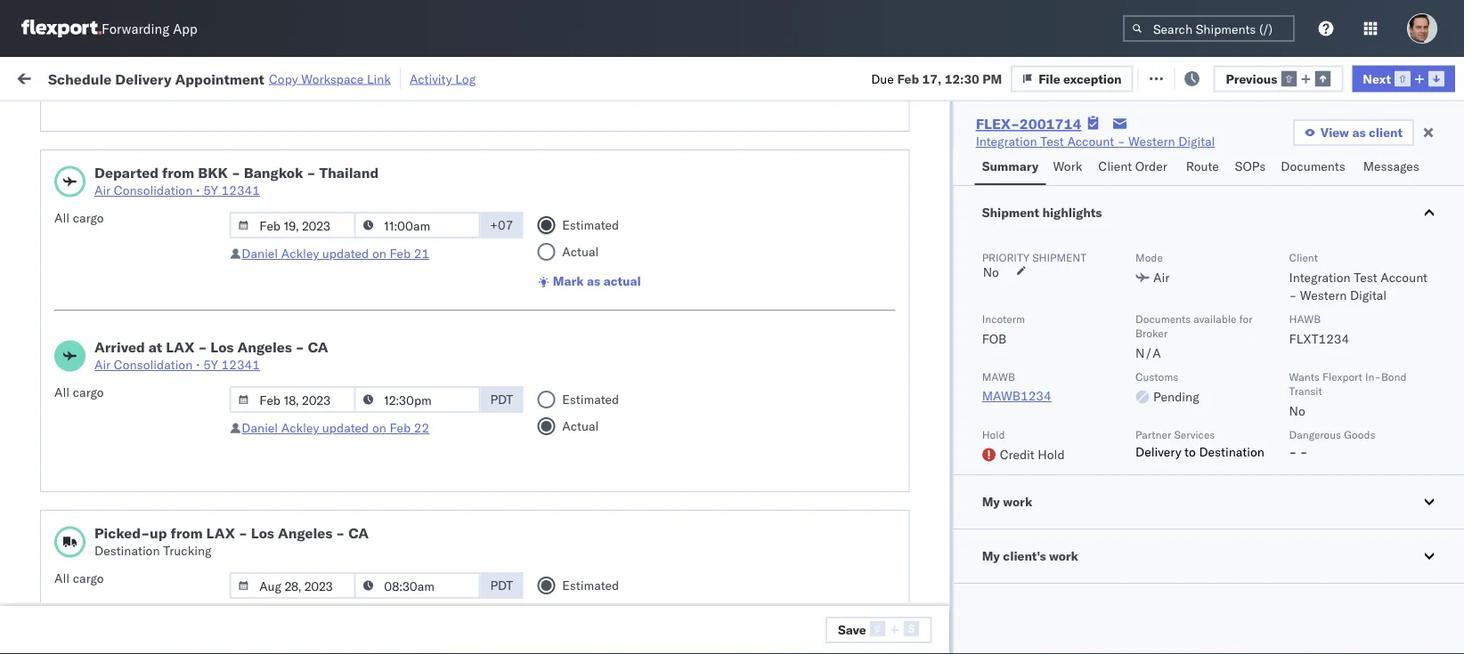 Task type: describe. For each thing, give the bounding box(es) containing it.
picked-
[[94, 525, 150, 542]]

am for 12:00
[[325, 411, 345, 427]]

-- for fourth schedule pickup from los angeles, ca button
[[1171, 568, 1186, 583]]

ocean lcl for schedule delivery appointment
[[545, 254, 607, 270]]

0 horizontal spatial exception
[[1064, 71, 1122, 86]]

12:00 for 12:00 am pst, feb 25, 2023
[[287, 411, 322, 427]]

due
[[872, 71, 894, 86]]

estimated for picked-up from lax - los angeles - ca
[[562, 578, 619, 594]]

5y inside arrived at lax - los angeles - ca air consolidation • 5y 12341
[[203, 357, 218, 373]]

5 fcl from the top
[[585, 607, 608, 623]]

-- : -- -- text field
[[354, 573, 480, 600]]

1 vertical spatial 12:30
[[287, 137, 322, 152]]

6 bookings test consignee from the top
[[777, 568, 919, 583]]

import
[[150, 69, 190, 85]]

3 bookings from the top
[[777, 411, 829, 427]]

2023 for fourth schedule pickup from los angeles, ca button from the bottom of the page
[[417, 215, 448, 231]]

confirm delivery button
[[41, 409, 135, 429]]

save button
[[826, 617, 932, 644]]

flex id
[[912, 146, 946, 159]]

flexport for 11:59 pm pst, mar 2, 2023
[[661, 607, 708, 623]]

flexport demo consignee for 11:59 pm pst, feb 27, 2023
[[661, 489, 807, 505]]

12341 inside departed from bkk - bangkok - thailand air consolidation • 5y 12341
[[221, 183, 260, 198]]

1 integration test account - on ag from the top
[[777, 176, 968, 192]]

flex-1891264
[[941, 294, 1033, 309]]

5 11:59 from the top
[[287, 607, 322, 623]]

air up broker
[[1154, 270, 1170, 286]]

pm for fourth schedule pickup from los angeles, ca button
[[325, 568, 344, 583]]

1 ag from the top
[[951, 176, 968, 192]]

1 vertical spatial work
[[1003, 494, 1033, 510]]

confirm for 12:00 am pst, feb 25, 2023
[[41, 410, 86, 426]]

3 11:59 pm pst, mar 2, 2023 from the top
[[287, 607, 450, 623]]

lcl for schedule delivery appointment
[[585, 254, 607, 270]]

7 bookings from the top
[[777, 607, 829, 623]]

1977428 for schedule pickup from los angeles, ca
[[979, 215, 1033, 231]]

0 vertical spatial 12:30
[[945, 71, 980, 86]]

air consolidation • 5y 12341 link for los
[[94, 356, 328, 374]]

3 bookings test consignee from the top
[[777, 411, 919, 427]]

flex-2001714 link
[[976, 115, 1082, 133]]

angeles inside picked-up from lax - los angeles - ca destination trucking
[[278, 525, 333, 542]]

ackley for -
[[281, 246, 319, 261]]

2023 for second the schedule delivery appointment button from the bottom
[[417, 254, 448, 270]]

5y inside departed from bkk - bangkok - thailand air consolidation • 5y 12341
[[203, 183, 218, 198]]

mark as actual
[[553, 273, 641, 289]]

8 ocean from the top
[[545, 607, 582, 623]]

sops button
[[1228, 151, 1274, 185]]

daniel ackley updated on feb 21
[[242, 246, 429, 261]]

1 schedule pickup from los angeles, ca button from the top
[[41, 204, 253, 242]]

1 estimated from the top
[[562, 217, 619, 233]]

25,
[[404, 411, 423, 427]]

client inside client integration test account - western digital incoterm fob
[[1289, 251, 1318, 264]]

3 2, from the top
[[404, 607, 416, 623]]

0 vertical spatial work
[[51, 65, 97, 89]]

no inside wants flexport in-bond transit no
[[1289, 404, 1306, 419]]

2 schedule pickup from los angeles, ca button from the top
[[41, 283, 253, 320]]

documents for documents available for broker n/a
[[1136, 312, 1191, 326]]

forwarding
[[102, 20, 169, 37]]

3 schedule pickup from los angeles, ca button from the top
[[41, 518, 253, 555]]

hawb
[[1289, 312, 1321, 326]]

credit
[[1000, 447, 1035, 463]]

12:00 pm pst, feb 20, 2023
[[287, 176, 456, 192]]

pending
[[1154, 389, 1200, 405]]

760
[[327, 69, 350, 85]]

schedule delivery appointment copy workspace link
[[48, 70, 391, 88]]

my client's work
[[982, 549, 1079, 564]]

Search Shipments (/) text field
[[1123, 15, 1295, 42]]

delivery down upload customs clearance documents
[[97, 253, 143, 269]]

4 11:59 from the top
[[287, 568, 322, 583]]

0 horizontal spatial file
[[1039, 71, 1061, 86]]

airport
[[116, 145, 156, 160]]

lcl for schedule pickup from los angeles, ca
[[585, 215, 607, 231]]

27,
[[403, 489, 422, 505]]

fob
[[982, 331, 1007, 347]]

1 schedule delivery appointment link from the top
[[41, 253, 219, 270]]

clearance
[[138, 166, 195, 182]]

flex-1977428 for schedule pickup from los angeles, ca
[[941, 215, 1033, 231]]

7:30 pm pst, feb 21, 2023 for schedule delivery appointment
[[287, 254, 448, 270]]

22
[[414, 420, 429, 436]]

0 vertical spatial flex-2001714
[[976, 115, 1082, 133]]

7:30 for schedule delivery appointment
[[287, 254, 314, 270]]

10 resize handle column header from the left
[[1432, 138, 1454, 655]]

schedule pickup from los angeles international airport link
[[41, 126, 253, 162]]

messages
[[1364, 159, 1420, 174]]

appointment for 2nd the schedule delivery appointment link
[[146, 606, 219, 622]]

flxt00001977428a for 7:30 pm pst, feb 21, 2023
[[1171, 254, 1293, 270]]

credit hold
[[1000, 447, 1065, 463]]

flxt00001977428a for 9:30 am pst, feb 24, 2023
[[1171, 372, 1293, 387]]

confirm pickup from los angeles, ca link for 11:59 pm pst, feb 23, 2023
[[41, 322, 253, 358]]

mmm d, yyyy text field for pdt
[[229, 573, 356, 600]]

0 vertical spatial appointment
[[175, 70, 265, 88]]

1 2150210 from the top
[[979, 176, 1033, 192]]

honeywell for schedule pickup from los angeles, ca
[[777, 215, 836, 231]]

1 on from the top
[[930, 176, 948, 192]]

fcl for flex-1911408
[[585, 411, 608, 427]]

upload customs clearance documents button
[[41, 165, 253, 203]]

snooze
[[483, 146, 518, 159]]

for
[[1240, 312, 1253, 326]]

ackley for angeles
[[281, 420, 319, 436]]

client for client order
[[1099, 159, 1132, 174]]

1 bookings test consignee from the top
[[777, 294, 919, 309]]

confirm delivery link
[[41, 409, 135, 427]]

1 vertical spatial hold
[[1038, 447, 1065, 463]]

mar for fourth schedule pickup from los angeles, ca button
[[378, 568, 401, 583]]

bond
[[1382, 370, 1407, 383]]

batch action
[[1365, 69, 1443, 85]]

upload proof of delivery
[[41, 449, 178, 465]]

dangerous
[[1289, 428, 1342, 441]]

7 bookings test consignee from the top
[[777, 607, 919, 623]]

at for arrived
[[149, 339, 162, 356]]

2 11:59 from the top
[[287, 489, 322, 505]]

2023 for fourth schedule pickup from los angeles, ca button
[[419, 568, 450, 583]]

schedule pickup from los angeles, ca link for fourth schedule pickup from los angeles, ca button
[[41, 557, 253, 593]]

client's
[[1003, 549, 1046, 564]]

next
[[1363, 71, 1391, 86]]

5 ocean fcl from the top
[[545, 607, 608, 623]]

all cargo for picked-up from lax - los angeles - ca
[[54, 571, 104, 587]]

air right the "snooze"
[[545, 137, 561, 152]]

• inside arrived at lax - los angeles - ca air consolidation • 5y 12341
[[196, 357, 200, 373]]

highlights
[[1043, 205, 1102, 220]]

3 schedule pickup from los angeles, ca from the top
[[41, 480, 240, 513]]

3 1911466 from the top
[[979, 607, 1033, 623]]

forwarding app link
[[21, 20, 197, 37]]

ocean fcl for flex-1919147
[[545, 489, 608, 505]]

risk
[[368, 69, 389, 85]]

flex-1919147
[[941, 489, 1033, 505]]

1 horizontal spatial exception
[[1186, 69, 1244, 85]]

pm for second the schedule delivery appointment button from the bottom
[[317, 254, 336, 270]]

flex id button
[[903, 142, 1028, 159]]

previous
[[1226, 71, 1278, 86]]

angeles, for fourth schedule pickup from los angeles, ca button from the bottom of the page
[[191, 205, 240, 221]]

2 actual from the top
[[562, 419, 599, 434]]

departed
[[94, 164, 159, 182]]

shipment
[[1033, 251, 1087, 264]]

0 vertical spatial my
[[18, 65, 46, 89]]

0 vertical spatial 2001714
[[1020, 115, 1082, 133]]

-- : -- -- text field for departed from bkk - bangkok - thailand
[[354, 212, 480, 239]]

confirm pickup from los angeles, ca button for 11:59 pm pst, feb 23, 2023
[[41, 322, 253, 359]]

documents available for broker n/a
[[1136, 312, 1253, 361]]

work button
[[1046, 151, 1092, 185]]

partner services delivery to destination
[[1136, 428, 1265, 460]]

11:59 pm pst, feb 27, 2023
[[287, 489, 456, 505]]

up
[[150, 525, 167, 542]]

12341 inside arrived at lax - los angeles - ca air consolidation • 5y 12341
[[221, 357, 260, 373]]

upload customs clearance documents link
[[41, 165, 253, 201]]

1 horizontal spatial file
[[1161, 69, 1183, 85]]

confirm delivery
[[41, 410, 135, 426]]

from inside schedule pickup from los angeles international airport
[[139, 127, 165, 143]]

pm for 2nd schedule pickup from los angeles, ca button from the bottom
[[325, 529, 344, 544]]

20,
[[403, 176, 422, 192]]

resize handle column header for flex id
[[1024, 138, 1046, 655]]

flex-1977428 for confirm pickup from los angeles, ca
[[941, 372, 1033, 387]]

confirm pickup from los angeles, ca link for 9:30 am pst, feb 24, 2023
[[41, 361, 253, 397]]

5 bookings from the top
[[777, 529, 829, 544]]

proof
[[85, 449, 115, 465]]

2 ag from the top
[[951, 450, 968, 466]]

all cargo for departed from bkk - bangkok - thailand
[[54, 210, 104, 226]]

import work button
[[143, 57, 232, 97]]

2 2150210 from the top
[[979, 450, 1033, 466]]

client order
[[1099, 159, 1168, 174]]

2 bookings from the top
[[777, 333, 829, 348]]

cargo for arrived
[[73, 385, 104, 400]]

3 mar from the top
[[378, 607, 401, 623]]

shipment highlights button
[[954, 186, 1464, 240]]

los inside arrived at lax - los angeles - ca air consolidation • 5y 12341
[[211, 339, 234, 356]]

pm for 'confirm pickup from los angeles, ca' button related to 11:59 pm pst, feb 23, 2023
[[325, 333, 344, 348]]

21, for schedule delivery appointment
[[395, 254, 414, 270]]

workitem
[[20, 146, 66, 159]]

copy
[[269, 71, 298, 86]]

shipment highlights
[[982, 205, 1102, 220]]

pickup inside schedule pickup from los angeles international airport
[[97, 127, 135, 143]]

hawb flxt1234
[[1289, 312, 1350, 347]]

schedule for 2nd the schedule delivery appointment link
[[41, 606, 94, 622]]

7:30 pm pst, feb 21, 2023 for schedule pickup from los angeles, ca
[[287, 215, 448, 231]]

2 schedule delivery appointment link from the top
[[41, 605, 219, 623]]

summary
[[982, 159, 1039, 174]]

documents inside upload customs clearance documents
[[41, 184, 105, 200]]

activity log
[[410, 71, 476, 86]]

n/a
[[1136, 346, 1161, 361]]

- inside integration test account - western digital link
[[1118, 134, 1125, 149]]

1 flex-2150210 from the top
[[941, 176, 1033, 192]]

ocean lcl for schedule pickup from los angeles, ca
[[545, 215, 607, 231]]

digital inside integration test account - western digital link
[[1179, 134, 1215, 149]]

los inside picked-up from lax - los angeles - ca destination trucking
[[251, 525, 274, 542]]

transit
[[1289, 384, 1323, 398]]

schedule pickup from los angeles international airport
[[41, 127, 236, 160]]

2 1911466 from the top
[[979, 568, 1033, 583]]

1 schedule delivery appointment button from the top
[[41, 253, 219, 272]]

2, for fourth schedule pickup from los angeles, ca button
[[404, 568, 416, 583]]

schedule pickup from los angeles, ca link for 2nd schedule pickup from los angeles, ca button from the top
[[41, 283, 253, 318]]

honeywell - test account for schedule delivery appointment
[[777, 254, 924, 270]]

messages button
[[1356, 151, 1429, 185]]

flex-1911466 for 2nd schedule pickup from los angeles, ca button from the bottom
[[941, 529, 1033, 544]]

2023 for schedule pickup from los angeles international airport button at top left
[[425, 137, 456, 152]]

mar for 2nd schedule pickup from los angeles, ca button from the bottom
[[378, 529, 401, 544]]

delivery down forwarding app
[[115, 70, 172, 88]]

honeywell for confirm pickup from los angeles, ca
[[777, 372, 836, 387]]

schedule pickup from los angeles, ca for fourth schedule pickup from los angeles, ca button from the bottom of the page
[[41, 205, 240, 239]]

2 bookings test consignee from the top
[[777, 333, 919, 348]]

ocean for 2nd schedule pickup from los angeles, ca button from the top
[[545, 294, 582, 309]]

ca inside picked-up from lax - los angeles - ca destination trucking
[[348, 525, 369, 542]]

mawb
[[982, 370, 1015, 383]]

3 actual from the top
[[562, 605, 599, 620]]

schedule for 2nd schedule pickup from los angeles, ca button from the top's schedule pickup from los angeles, ca 'link'
[[41, 284, 94, 299]]

24,
[[396, 372, 415, 387]]

schedule pickup from los angeles, ca link for 2nd schedule pickup from los angeles, ca button from the bottom
[[41, 518, 253, 554]]

delivery right of
[[133, 449, 178, 465]]

numbers for container numbers
[[1055, 153, 1099, 166]]

by:
[[64, 109, 82, 125]]

6 ocean from the top
[[545, 489, 582, 505]]

2023 for 2nd schedule pickup from los angeles, ca button from the bottom
[[419, 529, 450, 544]]

pm for fourth schedule pickup from los angeles, ca button from the bottom of the page
[[317, 215, 336, 231]]

track
[[453, 69, 482, 85]]

batch action button
[[1338, 64, 1454, 90]]

delivery up upload proof of delivery
[[90, 410, 135, 426]]

resize handle column header for deadline
[[453, 138, 474, 655]]

0 horizontal spatial file exception
[[1039, 71, 1122, 86]]

0 vertical spatial my work
[[18, 65, 97, 89]]

6 bookings from the top
[[777, 568, 829, 583]]

2 bicu1234565, from the top
[[1055, 567, 1142, 583]]

of
[[118, 449, 129, 465]]

international
[[41, 145, 113, 160]]

2023 for 'confirm pickup from los angeles, ca' button related to 9:30 am pst, feb 24, 2023
[[418, 372, 449, 387]]

1 bookings from the top
[[777, 294, 829, 309]]

4 bookings from the top
[[777, 489, 829, 505]]

1 horizontal spatial file exception
[[1161, 69, 1244, 85]]

2 flex-2150210 from the top
[[941, 450, 1033, 466]]

integration test account - western digital
[[976, 134, 1215, 149]]

daniel ackley updated on feb 22
[[242, 420, 429, 436]]

0 vertical spatial on
[[436, 69, 450, 85]]

maeu1234567 for schedule pickup from los angeles, ca
[[1055, 215, 1145, 230]]

0 horizontal spatial 17,
[[403, 137, 422, 152]]

760 at risk
[[327, 69, 389, 85]]

• inside departed from bkk - bangkok - thailand air consolidation • 5y 12341
[[196, 183, 200, 198]]

due feb 17, 12:30 pm
[[872, 71, 1002, 86]]

0 vertical spatial no
[[983, 265, 999, 280]]

destination inside picked-up from lax - los angeles - ca destination trucking
[[94, 543, 160, 559]]

3 11:59 from the top
[[287, 529, 322, 544]]

ca inside arrived at lax - los angeles - ca air consolidation • 5y 12341
[[308, 339, 328, 356]]

schedule for 1st the schedule delivery appointment link
[[41, 253, 94, 269]]

updated for departed from bkk - bangkok - thailand
[[322, 246, 369, 261]]

upload proof of delivery button
[[41, 449, 178, 468]]

honeywell - test account for confirm pickup from los angeles, ca
[[777, 372, 924, 387]]

integration test account - western digital link
[[976, 133, 1215, 151]]

1 vertical spatial 2001714
[[979, 137, 1033, 152]]

flexport for 11:59 pm pst, feb 27, 2023
[[661, 489, 708, 505]]

in-
[[1366, 370, 1382, 383]]

picked-up from lax - los angeles - ca destination trucking
[[94, 525, 369, 559]]

12:30 pm pst, feb 17, 2023
[[287, 137, 456, 152]]

resize handle column header for workitem
[[255, 138, 276, 655]]

client name button
[[652, 142, 750, 159]]

bkk
[[198, 164, 228, 182]]

angeles, for 'confirm pickup from los angeles, ca' button related to 11:59 pm pst, feb 23, 2023
[[184, 323, 233, 339]]

2 schedule delivery appointment button from the top
[[41, 605, 219, 625]]

on for arrived at lax - los angeles - ca
[[372, 420, 386, 436]]

21, for schedule pickup from los angeles, ca
[[395, 215, 414, 231]]

2 on from the top
[[930, 450, 948, 466]]

2 vertical spatial work
[[1049, 549, 1079, 564]]



Task type: locate. For each thing, give the bounding box(es) containing it.
delivery down picked-
[[97, 606, 143, 622]]

resize handle column header for mbl/mawb numbers
[[1363, 138, 1384, 655]]

container numbers button
[[1046, 135, 1144, 167]]

1 vertical spatial mode
[[1136, 251, 1163, 264]]

air down arrived
[[94, 357, 111, 373]]

0 vertical spatial ag
[[951, 176, 968, 192]]

schedule pickup from los angeles, ca for 2nd schedule pickup from los angeles, ca button from the top
[[41, 284, 240, 317]]

017482927423 down route
[[1171, 176, 1263, 192]]

customs down airport
[[85, 166, 135, 182]]

consolidation
[[114, 183, 193, 198], [114, 357, 193, 373]]

0 horizontal spatial digital
[[1179, 134, 1215, 149]]

digital inside client integration test account - western digital incoterm fob
[[1350, 288, 1387, 303]]

0 vertical spatial all
[[54, 210, 70, 226]]

work right import
[[193, 69, 225, 85]]

0 vertical spatial flxt00001977428a
[[1171, 254, 1293, 270]]

2 ocean fcl from the top
[[545, 411, 608, 427]]

12:30 up flex id button
[[945, 71, 980, 86]]

bicu1234565, down my client's work
[[1055, 567, 1142, 583]]

schedule delivery appointment link down the upload customs clearance documents button
[[41, 253, 219, 270]]

-- for 2nd schedule pickup from los angeles, ca button from the bottom
[[1171, 529, 1186, 544]]

actual
[[604, 273, 641, 289]]

client up hawb
[[1289, 251, 1318, 264]]

bookings
[[777, 294, 829, 309], [777, 333, 829, 348], [777, 411, 829, 427], [777, 489, 829, 505], [777, 529, 829, 544], [777, 568, 829, 583], [777, 607, 829, 623]]

services
[[1174, 428, 1215, 441]]

1977428 for confirm pickup from los angeles, ca
[[979, 372, 1033, 387]]

1 schedule pickup from los angeles, ca from the top
[[41, 205, 240, 239]]

17, up 20,
[[403, 137, 422, 152]]

2 vertical spatial all
[[54, 571, 70, 587]]

1 flex-1911466 from the top
[[941, 529, 1033, 544]]

am for 9:30
[[317, 372, 337, 387]]

flex-1911466
[[941, 529, 1033, 544], [941, 568, 1033, 583], [941, 607, 1033, 623]]

consignee button
[[768, 142, 885, 159]]

schedule for schedule pickup from los angeles, ca 'link' associated with fourth schedule pickup from los angeles, ca button
[[41, 558, 94, 574]]

2 vertical spatial my
[[982, 549, 1000, 564]]

2, for 2nd schedule pickup from los angeles, ca button from the bottom
[[404, 529, 416, 544]]

confirm pickup from los angeles, ca for 9:30
[[41, 362, 233, 396]]

customs down 'n/a'
[[1136, 370, 1179, 383]]

2 1977428 from the top
[[979, 254, 1033, 270]]

0 vertical spatial 5y
[[203, 183, 218, 198]]

3 resize handle column header from the left
[[515, 138, 536, 655]]

0 vertical spatial 2150210
[[979, 176, 1033, 192]]

schedule delivery appointment for 2nd the schedule delivery appointment link
[[41, 606, 219, 622]]

1 cargo from the top
[[73, 210, 104, 226]]

mawb1234 button
[[982, 388, 1052, 404]]

2 vertical spatial 1977428
[[979, 372, 1033, 387]]

customs inside upload customs clearance documents
[[85, 166, 135, 182]]

am down 9:30 am pst, feb 24, 2023
[[325, 411, 345, 427]]

schedule pickup from los angeles, ca button down the upload customs clearance documents button
[[41, 204, 253, 242]]

0 vertical spatial 17,
[[922, 71, 942, 86]]

summary button
[[975, 151, 1046, 185]]

mawb1234 up route
[[1171, 137, 1240, 152]]

2150210 up the 1919147
[[979, 450, 1033, 466]]

client inside button
[[661, 146, 690, 159]]

flxt00001977428a down shipment highlights button
[[1171, 254, 1293, 270]]

12341
[[221, 183, 260, 198], [221, 357, 260, 373]]

lax inside arrived at lax - los angeles - ca air consolidation • 5y 12341
[[166, 339, 195, 356]]

1 vertical spatial all cargo
[[54, 385, 104, 400]]

documents inside documents available for broker n/a
[[1136, 312, 1191, 326]]

mar
[[378, 529, 401, 544], [378, 568, 401, 583], [378, 607, 401, 623]]

updated down 9:30 am pst, feb 24, 2023
[[322, 420, 369, 436]]

broker
[[1136, 326, 1168, 340]]

delivery down 'partner'
[[1136, 445, 1182, 460]]

my work up 'filtered by:'
[[18, 65, 97, 89]]

MMM D, YYYY text field
[[229, 212, 356, 239], [229, 573, 356, 600]]

fcl for flex-1891264
[[585, 294, 608, 309]]

0 vertical spatial destination
[[1199, 445, 1265, 460]]

1 horizontal spatial lax
[[206, 525, 235, 542]]

1 vertical spatial flex-1911408
[[941, 411, 1033, 427]]

3 flex-1911466 from the top
[[941, 607, 1033, 623]]

priority shipment
[[982, 251, 1087, 264]]

mode inside button
[[545, 146, 573, 159]]

1977428
[[979, 215, 1033, 231], [979, 254, 1033, 270], [979, 372, 1033, 387]]

flex-1919147 button
[[912, 485, 1037, 510], [912, 485, 1037, 510]]

schedule pickup from los angeles, ca link down of
[[41, 518, 253, 554]]

1 7:30 pm pst, feb 21, 2023 from the top
[[287, 215, 448, 231]]

1 11:59 pm pst, mar 2, 2023 from the top
[[287, 529, 450, 544]]

schedule delivery appointment button down the upload customs clearance documents button
[[41, 253, 219, 272]]

los for 2nd schedule pickup from los angeles, ca button from the top's schedule pickup from los angeles, ca 'link'
[[168, 284, 188, 299]]

mawb mawb1234
[[982, 370, 1052, 404]]

0 vertical spatial schedule delivery appointment link
[[41, 253, 219, 270]]

1977428 up mawb1234 button
[[979, 372, 1033, 387]]

exception down the "search shipments (/)" text box
[[1186, 69, 1244, 85]]

test inside client integration test account - western digital incoterm fob
[[1354, 270, 1378, 286]]

at left risk
[[353, 69, 365, 85]]

0 horizontal spatial work
[[193, 69, 225, 85]]

destination inside the partner services delivery to destination
[[1199, 445, 1265, 460]]

2 schedule pickup from los angeles, ca from the top
[[41, 284, 240, 317]]

ocean fcl for flex-1891264
[[545, 294, 608, 309]]

2150210 down summary at the top of page
[[979, 176, 1033, 192]]

2 vertical spatial flexport
[[661, 607, 708, 623]]

upload inside upload proof of delivery link
[[41, 449, 81, 465]]

0 horizontal spatial lax
[[166, 339, 195, 356]]

exception up 'integration test account - western digital' on the right top of the page
[[1064, 71, 1122, 86]]

1 1977428 from the top
[[979, 215, 1033, 231]]

upload
[[41, 166, 81, 182], [41, 449, 81, 465]]

updated down 12:00 pm pst, feb 20, 2023 at the left of the page
[[322, 246, 369, 261]]

1 vertical spatial flex-1911466
[[941, 568, 1033, 583]]

flex-1911408 down mawb1234 button
[[941, 411, 1033, 427]]

0 vertical spatial actual
[[562, 244, 599, 260]]

1 21, from the top
[[395, 215, 414, 231]]

all cargo
[[54, 210, 104, 226], [54, 385, 104, 400], [54, 571, 104, 587]]

017482927423 down services
[[1171, 450, 1263, 466]]

my up filtered
[[18, 65, 46, 89]]

maeu1234567 for confirm pickup from los angeles, ca
[[1055, 371, 1145, 387]]

activity log button
[[410, 68, 476, 90]]

2 flxt00001977428a from the top
[[1171, 372, 1293, 387]]

cargo for departed
[[73, 210, 104, 226]]

consolidation inside departed from bkk - bangkok - thailand air consolidation • 5y 12341
[[114, 183, 193, 198]]

9:30
[[287, 372, 314, 387]]

1 vertical spatial mar
[[378, 568, 401, 583]]

order
[[1136, 159, 1168, 174]]

1 horizontal spatial numbers
[[1235, 146, 1279, 159]]

12:00 for 12:00 pm pst, feb 20, 2023
[[287, 176, 322, 192]]

demo for 11:59 pm pst, mar 2, 2023
[[711, 607, 744, 623]]

0 vertical spatial demo123
[[1171, 333, 1231, 348]]

21,
[[395, 215, 414, 231], [395, 254, 414, 270]]

2023 for confirm delivery button
[[426, 411, 457, 427]]

filtered by:
[[18, 109, 82, 125]]

1 all from the top
[[54, 210, 70, 226]]

2 daniel from the top
[[242, 420, 278, 436]]

los inside schedule pickup from los angeles international airport
[[168, 127, 188, 143]]

flex-1911408 down incoterm
[[941, 333, 1033, 348]]

12341 down bkk
[[221, 183, 260, 198]]

cargo for picked-
[[73, 571, 104, 587]]

flexport
[[1323, 370, 1363, 383], [661, 489, 708, 505], [661, 607, 708, 623]]

mbl/mawb
[[1171, 146, 1233, 159]]

filtered
[[18, 109, 61, 125]]

los for 3rd schedule pickup from los angeles, ca 'link' from the top
[[168, 480, 188, 495]]

1 vertical spatial angeles
[[237, 339, 292, 356]]

7 ocean from the top
[[545, 568, 582, 583]]

3 confirm from the top
[[41, 410, 86, 426]]

1 horizontal spatial no
[[1289, 404, 1306, 419]]

1 vertical spatial am
[[325, 411, 345, 427]]

1 horizontal spatial 12:30
[[945, 71, 980, 86]]

demo123 for 12:00 am pst, feb 25, 2023
[[1171, 411, 1231, 427]]

my left client's
[[982, 549, 1000, 564]]

1 vertical spatial at
[[149, 339, 162, 356]]

ag up flex-1919147
[[951, 450, 968, 466]]

resize handle column header
[[255, 138, 276, 655], [453, 138, 474, 655], [515, 138, 536, 655], [631, 138, 652, 655], [746, 138, 768, 655], [882, 138, 903, 655], [1024, 138, 1046, 655], [1140, 138, 1162, 655], [1363, 138, 1384, 655], [1432, 138, 1454, 655]]

documents up broker
[[1136, 312, 1191, 326]]

1 horizontal spatial 17,
[[922, 71, 942, 86]]

0 vertical spatial 1911408
[[979, 333, 1033, 348]]

0 horizontal spatial mawb1234
[[982, 388, 1052, 404]]

upload for upload customs clearance documents
[[41, 166, 81, 182]]

-- down the my work button
[[1171, 568, 1186, 583]]

upload for upload proof of delivery
[[41, 449, 81, 465]]

message (0)
[[239, 69, 312, 85]]

2 vertical spatial estimated
[[562, 578, 619, 594]]

angeles, for 'confirm pickup from los angeles, ca' button related to 9:30 am pst, feb 24, 2023
[[184, 362, 233, 378]]

schedule delivery appointment link
[[41, 253, 219, 270], [41, 605, 219, 623]]

name
[[693, 146, 721, 159]]

0 vertical spatial flexport
[[1323, 370, 1363, 383]]

schedule pickup from los angeles, ca button up arrived
[[41, 283, 253, 320]]

cargo up confirm delivery
[[73, 385, 104, 400]]

daniel down mmm d, yyyy text box
[[242, 420, 278, 436]]

12341 left 9:30
[[221, 357, 260, 373]]

schedule pickup from los angeles, ca
[[41, 205, 240, 239], [41, 284, 240, 317], [41, 480, 240, 513], [41, 519, 240, 552], [41, 558, 240, 591]]

1 confirm pickup from los angeles, ca button from the top
[[41, 322, 253, 359]]

2 12341 from the top
[[221, 357, 260, 373]]

file exception
[[1161, 69, 1244, 85], [1039, 71, 1122, 86]]

numbers inside container numbers
[[1055, 153, 1099, 166]]

flex-1911466 for fourth schedule pickup from los angeles, ca button
[[941, 568, 1033, 583]]

flexport. image
[[21, 20, 102, 37]]

1 vertical spatial mmm d, yyyy text field
[[229, 573, 356, 600]]

7 resize handle column header from the left
[[1024, 138, 1046, 655]]

1977428 for schedule delivery appointment
[[979, 254, 1033, 270]]

1 vertical spatial work
[[1053, 159, 1083, 174]]

MMM D, YYYY text field
[[229, 387, 356, 413]]

mmm d, yyyy text field for +07
[[229, 212, 356, 239]]

angeles up 9:30
[[237, 339, 292, 356]]

flex-1891264 button
[[912, 289, 1037, 314], [912, 289, 1037, 314]]

view as client button
[[1293, 119, 1415, 146]]

1 horizontal spatial documents
[[1136, 312, 1191, 326]]

1 schedule pickup from los angeles, ca link from the top
[[41, 204, 253, 240]]

0 vertical spatial work
[[193, 69, 225, 85]]

schedule for 3rd schedule pickup from los angeles, ca 'link' from the top
[[41, 480, 94, 495]]

1 bicu1234565, demu1232567 from the top
[[1055, 528, 1236, 544]]

my down credit
[[982, 494, 1000, 510]]

operator
[[1393, 146, 1436, 159]]

exception
[[1186, 69, 1244, 85], [1064, 71, 1122, 86]]

0 vertical spatial lcl
[[585, 215, 607, 231]]

confirm up proof
[[41, 410, 86, 426]]

lax inside picked-up from lax - los angeles - ca destination trucking
[[206, 525, 235, 542]]

confirm inside button
[[41, 410, 86, 426]]

205
[[409, 69, 432, 85]]

mode right the "snooze"
[[545, 146, 573, 159]]

as inside button
[[1353, 125, 1366, 140]]

1 vertical spatial estimated
[[562, 392, 619, 408]]

schedule delivery appointment button
[[41, 253, 219, 272], [41, 605, 219, 625]]

ocean fcl for flex-1911466
[[545, 568, 608, 583]]

schedule pickup from los angeles, ca down the upload customs clearance documents button
[[41, 205, 240, 239]]

0 vertical spatial 21,
[[395, 215, 414, 231]]

1 vertical spatial 1977428
[[979, 254, 1033, 270]]

3 lcl from the top
[[585, 372, 607, 387]]

angeles down 11:59 pm pst, feb 27, 2023 at bottom
[[278, 525, 333, 542]]

air inside arrived at lax - los angeles - ca air consolidation • 5y 12341
[[94, 357, 111, 373]]

1 updated from the top
[[322, 246, 369, 261]]

0 vertical spatial 017482927423
[[1171, 176, 1263, 192]]

from inside departed from bkk - bangkok - thailand air consolidation • 5y 12341
[[162, 164, 194, 182]]

flex-2150210 button
[[912, 171, 1037, 196], [912, 171, 1037, 196], [912, 446, 1037, 471], [912, 446, 1037, 471]]

1 actual from the top
[[562, 244, 599, 260]]

1 horizontal spatial work
[[1053, 159, 1083, 174]]

as right view
[[1353, 125, 1366, 140]]

confirm for 9:30 am pst, feb 24, 2023
[[41, 362, 86, 378]]

confirm pickup from los angeles, ca
[[41, 323, 233, 356], [41, 362, 233, 396]]

ocean
[[545, 215, 582, 231], [545, 254, 582, 270], [545, 294, 582, 309], [545, 372, 582, 387], [545, 411, 582, 427], [545, 489, 582, 505], [545, 568, 582, 583], [545, 607, 582, 623]]

client integration test account - western digital incoterm fob
[[982, 251, 1428, 347]]

2150210
[[979, 176, 1033, 192], [979, 450, 1033, 466]]

flex-1977428 up flex-1891264
[[941, 254, 1033, 270]]

1 1911408 from the top
[[979, 333, 1033, 348]]

arrived
[[94, 339, 145, 356]]

customs
[[85, 166, 135, 182], [1136, 370, 1179, 383]]

flex-1977428 for schedule delivery appointment
[[941, 254, 1033, 270]]

client inside button
[[1099, 159, 1132, 174]]

at
[[353, 69, 365, 85], [149, 339, 162, 356]]

consolidation down arrived
[[114, 357, 193, 373]]

0 horizontal spatial as
[[587, 273, 601, 289]]

hold
[[982, 428, 1005, 441], [1038, 447, 1065, 463]]

1 confirm from the top
[[41, 323, 86, 339]]

0 vertical spatial demo
[[711, 489, 744, 505]]

2001714
[[1020, 115, 1082, 133], [979, 137, 1033, 152]]

ackley down bangkok
[[281, 246, 319, 261]]

demo123 down available
[[1171, 333, 1231, 348]]

all cargo down picked-
[[54, 571, 104, 587]]

numbers inside button
[[1235, 146, 1279, 159]]

2 vertical spatial all cargo
[[54, 571, 104, 587]]

1 017482927423 from the top
[[1171, 176, 1263, 192]]

0 vertical spatial 1977428
[[979, 215, 1033, 231]]

resize handle column header for container numbers
[[1140, 138, 1162, 655]]

1 vertical spatial --
[[1171, 568, 1186, 583]]

1 maeu1234567 from the top
[[1055, 215, 1145, 230]]

7:30 pm pst, feb 21, 2023 down 12:00 pm pst, feb 20, 2023 at the left of the page
[[287, 215, 448, 231]]

2 flex-1911408 from the top
[[941, 411, 1033, 427]]

no down transit at the right bottom of the page
[[1289, 404, 1306, 419]]

0 vertical spatial digital
[[1179, 134, 1215, 149]]

1911408 down mawb1234 button
[[979, 411, 1033, 427]]

schedule pickup from los angeles, ca button
[[41, 204, 253, 242], [41, 283, 253, 320], [41, 518, 253, 555], [41, 557, 253, 595]]

daniel ackley updated on feb 22 button
[[242, 420, 429, 436]]

0 vertical spatial daniel
[[242, 246, 278, 261]]

air inside departed from bkk - bangkok - thailand air consolidation • 5y 12341
[[94, 183, 111, 198]]

western inside client integration test account - western digital incoterm fob
[[1300, 288, 1347, 303]]

2 vertical spatial flex-1977428
[[941, 372, 1033, 387]]

2023 for 'confirm pickup from los angeles, ca' button related to 11:59 pm pst, feb 23, 2023
[[425, 333, 456, 348]]

available
[[1194, 312, 1237, 326]]

1 schedule delivery appointment from the top
[[41, 253, 219, 269]]

1 horizontal spatial as
[[1353, 125, 1366, 140]]

fcl for flex-1911466
[[585, 568, 608, 583]]

1 horizontal spatial mawb1234
[[1171, 137, 1240, 152]]

goods
[[1344, 428, 1376, 441]]

0 vertical spatial mar
[[378, 529, 401, 544]]

1 vertical spatial consolidation
[[114, 357, 193, 373]]

western up order
[[1129, 134, 1176, 149]]

1911408 for 12:00 am pst, feb 25, 2023
[[979, 411, 1033, 427]]

1 vertical spatial no
[[1289, 404, 1306, 419]]

schedule inside schedule pickup from los angeles international airport
[[41, 127, 94, 143]]

-- : -- -- text field
[[354, 212, 480, 239], [354, 387, 480, 413]]

0 horizontal spatial work
[[51, 65, 97, 89]]

0 vertical spatial angeles
[[191, 127, 236, 143]]

2 schedule delivery appointment from the top
[[41, 606, 219, 622]]

1 vertical spatial flex-2001714
[[941, 137, 1033, 152]]

0 vertical spatial air consolidation • 5y 12341 link
[[94, 182, 379, 200]]

1 5y from the top
[[203, 183, 218, 198]]

on right 205
[[436, 69, 450, 85]]

1 vertical spatial ag
[[951, 450, 968, 466]]

2 11:59 pm pst, mar 2, 2023 from the top
[[287, 568, 450, 583]]

ocean for fourth schedule pickup from los angeles, ca button
[[545, 568, 582, 583]]

all for arrived at lax - los angeles - ca
[[54, 385, 70, 400]]

log
[[455, 71, 476, 86]]

1 all cargo from the top
[[54, 210, 104, 226]]

client order button
[[1092, 151, 1179, 185]]

0 vertical spatial honeywell - test account
[[777, 215, 924, 231]]

0 horizontal spatial hold
[[982, 428, 1005, 441]]

on down id
[[930, 176, 948, 192]]

1 vertical spatial all
[[54, 385, 70, 400]]

1 ackley from the top
[[281, 246, 319, 261]]

17, right the due
[[922, 71, 942, 86]]

file down the "search shipments (/)" text box
[[1161, 69, 1183, 85]]

5 ocean from the top
[[545, 411, 582, 427]]

2 7:30 from the top
[[287, 254, 314, 270]]

angeles inside arrived at lax - los angeles - ca air consolidation • 5y 12341
[[237, 339, 292, 356]]

honeywell for schedule delivery appointment
[[777, 254, 836, 270]]

confirm pickup from los angeles, ca button for 9:30 am pst, feb 24, 2023
[[41, 361, 253, 399]]

2 ocean lcl from the top
[[545, 254, 607, 270]]

action
[[1403, 69, 1443, 85]]

file exception button
[[1133, 64, 1256, 90], [1133, 64, 1256, 90], [1011, 65, 1134, 92], [1011, 65, 1134, 92]]

21, up 23,
[[395, 254, 414, 270]]

1 flex-1911408 from the top
[[941, 333, 1033, 348]]

1 flex-1977428 from the top
[[941, 215, 1033, 231]]

flexport demo consignee
[[661, 489, 807, 505], [661, 607, 807, 623]]

3 ocean fcl from the top
[[545, 489, 608, 505]]

cargo down upload customs clearance documents
[[73, 210, 104, 226]]

1 vertical spatial on
[[930, 450, 948, 466]]

all for picked-up from lax - los angeles - ca
[[54, 571, 70, 587]]

client down integration test account - western digital link
[[1099, 159, 1132, 174]]

los for schedule pickup from los angeles, ca 'link' for 2nd schedule pickup from los angeles, ca button from the bottom
[[168, 519, 188, 534]]

0 vertical spatial mawb1234
[[1171, 137, 1240, 152]]

2 lcl from the top
[[585, 254, 607, 270]]

1 12341 from the top
[[221, 183, 260, 198]]

4 schedule pickup from los angeles, ca link from the top
[[41, 518, 253, 554]]

2 confirm pickup from los angeles, ca from the top
[[41, 362, 233, 396]]

1 vertical spatial my
[[982, 494, 1000, 510]]

2 confirm pickup from los angeles, ca button from the top
[[41, 361, 253, 399]]

1 fcl from the top
[[585, 294, 608, 309]]

2 017482927423 from the top
[[1171, 450, 1263, 466]]

0 vertical spatial customs
[[85, 166, 135, 182]]

1 • from the top
[[196, 183, 200, 198]]

1 honeywell - test account from the top
[[777, 215, 924, 231]]

schedule pickup from los angeles, ca link down up
[[41, 557, 253, 593]]

1 horizontal spatial customs
[[1136, 370, 1179, 383]]

documents down international
[[41, 184, 105, 200]]

5 bookings test consignee from the top
[[777, 529, 919, 544]]

flex-2150210
[[941, 176, 1033, 192], [941, 450, 1033, 466]]

maeu1234567 down 'n/a'
[[1055, 371, 1145, 387]]

0 vertical spatial as
[[1353, 125, 1366, 140]]

confirm for 11:59 pm pst, feb 23, 2023
[[41, 323, 86, 339]]

2 5y from the top
[[203, 357, 218, 373]]

2023 for the upload customs clearance documents button
[[425, 176, 456, 192]]

integration test account - on ag
[[777, 176, 968, 192], [777, 450, 968, 466]]

pm for schedule pickup from los angeles international airport button at top left
[[325, 137, 344, 152]]

at inside arrived at lax - los angeles - ca air consolidation • 5y 12341
[[149, 339, 162, 356]]

12:00 down deadline
[[287, 176, 322, 192]]

pm for the upload customs clearance documents button
[[325, 176, 344, 192]]

0 horizontal spatial western
[[1129, 134, 1176, 149]]

1 vertical spatial documents
[[41, 184, 105, 200]]

flxt00001977428a down documents available for broker n/a
[[1171, 372, 1293, 387]]

client
[[1369, 125, 1403, 140]]

as for view
[[1353, 125, 1366, 140]]

Search Work text field
[[866, 64, 1060, 90]]

mode down shipment highlights button
[[1136, 251, 1163, 264]]

daniel down departed from bkk - bangkok - thailand air consolidation • 5y 12341
[[242, 246, 278, 261]]

numbers down container
[[1055, 153, 1099, 166]]

5 schedule pickup from los angeles, ca from the top
[[41, 558, 240, 591]]

confirm up confirm delivery
[[41, 362, 86, 378]]

2 maeu1234567 from the top
[[1055, 254, 1145, 269]]

bicu1234565, up my client's work
[[1055, 528, 1142, 544]]

wants
[[1289, 370, 1320, 383]]

incoterm
[[982, 312, 1025, 326]]

1 vertical spatial my work
[[982, 494, 1033, 510]]

12:00 am pst, feb 25, 2023
[[287, 411, 457, 427]]

western inside integration test account - western digital link
[[1129, 134, 1176, 149]]

12:30 up bangkok
[[287, 137, 322, 152]]

ocean for second the schedule delivery appointment button from the bottom
[[545, 254, 582, 270]]

daniel ackley updated on feb 21 button
[[242, 246, 429, 261]]

0 vertical spatial flex-1911466
[[941, 529, 1033, 544]]

ocean for 'confirm pickup from los angeles, ca' button related to 9:30 am pst, feb 24, 2023
[[545, 372, 582, 387]]

on for departed from bkk - bangkok - thailand
[[372, 246, 386, 261]]

1 vertical spatial 1911408
[[979, 411, 1033, 427]]

0 vertical spatial 12:00
[[287, 176, 322, 192]]

1 vertical spatial cargo
[[73, 385, 104, 400]]

3 ocean from the top
[[545, 294, 582, 309]]

ackley down mmm d, yyyy text box
[[281, 420, 319, 436]]

flexport inside wants flexport in-bond transit no
[[1323, 370, 1363, 383]]

1 vertical spatial mawb1234
[[982, 388, 1052, 404]]

air consolidation • 5y 12341 link up mmm d, yyyy text box
[[94, 356, 328, 374]]

demo
[[711, 489, 744, 505], [711, 607, 744, 623]]

angeles, for 2nd schedule pickup from los angeles, ca button from the bottom
[[191, 519, 240, 534]]

deadline button
[[278, 142, 456, 159]]

los for schedule pickup from los angeles, ca 'link' associated with fourth schedule pickup from los angeles, ca button
[[168, 558, 188, 574]]

0 vertical spatial bicu1234565,
[[1055, 528, 1142, 544]]

21
[[414, 246, 429, 261]]

2 integration test account - on ag from the top
[[777, 450, 968, 466]]

2 all from the top
[[54, 385, 70, 400]]

schedule pickup from los angeles, ca button down up
[[41, 557, 253, 595]]

2 flex-1911466 from the top
[[941, 568, 1033, 583]]

western up hawb
[[1300, 288, 1347, 303]]

6 resize handle column header from the left
[[882, 138, 903, 655]]

ag down flex id button
[[951, 176, 968, 192]]

am
[[317, 372, 337, 387], [325, 411, 345, 427]]

1911408
[[979, 333, 1033, 348], [979, 411, 1033, 427]]

flex-1977428 up mawb1234 button
[[941, 372, 1033, 387]]

1 vertical spatial as
[[587, 273, 601, 289]]

0 vertical spatial integration test account - on ag
[[777, 176, 968, 192]]

1 vertical spatial 12341
[[221, 357, 260, 373]]

schedule pickup from los angeles, ca link
[[41, 204, 253, 240], [41, 283, 253, 318], [41, 479, 253, 514], [41, 518, 253, 554], [41, 557, 253, 593]]

documents for documents
[[1281, 159, 1346, 174]]

lax right arrived
[[166, 339, 195, 356]]

1 11:59 from the top
[[287, 333, 322, 348]]

consignee inside button
[[777, 146, 828, 159]]

2 21, from the top
[[395, 254, 414, 270]]

batch
[[1365, 69, 1400, 85]]

2 air consolidation • 5y 12341 link from the top
[[94, 356, 328, 374]]

0 vertical spatial hold
[[982, 428, 1005, 441]]

3 1977428 from the top
[[979, 372, 1033, 387]]

2 vertical spatial actual
[[562, 605, 599, 620]]

los for confirm pickup from los angeles, ca link corresponding to 11:59 pm pst, feb 23, 2023
[[161, 323, 181, 339]]

upload left proof
[[41, 449, 81, 465]]

demu1232567
[[1055, 332, 1145, 348], [1055, 411, 1145, 426], [1145, 528, 1236, 544], [1145, 567, 1236, 583]]

from inside picked-up from lax - los angeles - ca destination trucking
[[171, 525, 203, 542]]

pdt for arrived at lax - los angeles - ca -- : -- -- text box
[[490, 392, 513, 408]]

1 ocean from the top
[[545, 215, 582, 231]]

0 vertical spatial maeu1234567
[[1055, 215, 1145, 230]]

•
[[196, 183, 200, 198], [196, 357, 200, 373]]

destination down picked-
[[94, 543, 160, 559]]

upload inside upload customs clearance documents
[[41, 166, 81, 182]]

demo123 for 11:59 pm pst, feb 23, 2023
[[1171, 333, 1231, 348]]

confirm left arrived
[[41, 323, 86, 339]]

2 consolidation from the top
[[114, 357, 193, 373]]

bicu1234565, demu1232567 for fourth schedule pickup from los angeles, ca button
[[1055, 567, 1236, 583]]

schedule delivery appointment down picked-
[[41, 606, 219, 622]]

2 honeywell from the top
[[777, 254, 836, 270]]

1 vertical spatial 2150210
[[979, 450, 1033, 466]]

consolidation down clearance on the top left of page
[[114, 183, 193, 198]]

numbers for mbl/mawb numbers
[[1235, 146, 1279, 159]]

to
[[1185, 445, 1196, 460]]

demo123 up services
[[1171, 411, 1231, 427]]

digital up route
[[1179, 134, 1215, 149]]

daniel for los
[[242, 420, 278, 436]]

7:30 for schedule pickup from los angeles, ca
[[287, 215, 314, 231]]

+07
[[490, 217, 513, 233]]

import work
[[150, 69, 225, 85]]

consolidation inside arrived at lax - los angeles - ca air consolidation • 5y 12341
[[114, 357, 193, 373]]

work down container
[[1053, 159, 1083, 174]]

1 resize handle column header from the left
[[255, 138, 276, 655]]

1 vertical spatial ocean lcl
[[545, 254, 607, 270]]

1 -- : -- -- text field from the top
[[354, 212, 480, 239]]

1 -- from the top
[[1171, 529, 1186, 544]]

mbl/mawb numbers button
[[1162, 142, 1366, 159]]

flex-
[[976, 115, 1020, 133], [941, 137, 979, 152], [941, 176, 979, 192], [941, 215, 979, 231], [941, 254, 979, 270], [941, 294, 979, 309], [941, 333, 979, 348], [941, 372, 979, 387], [941, 411, 979, 427], [941, 450, 979, 466], [941, 489, 979, 505], [941, 529, 979, 544], [941, 568, 979, 583], [941, 607, 979, 623]]

my work inside button
[[982, 494, 1033, 510]]

file exception up 'integration test account - western digital' on the right top of the page
[[1039, 71, 1122, 86]]

delivery inside the partner services delivery to destination
[[1136, 445, 1182, 460]]

partner
[[1136, 428, 1172, 441]]

1977428 up priority
[[979, 215, 1033, 231]]

1 horizontal spatial hold
[[1038, 447, 1065, 463]]

forwarding app
[[102, 20, 197, 37]]

-
[[1118, 134, 1125, 149], [232, 164, 240, 182], [307, 164, 316, 182], [919, 176, 926, 192], [839, 215, 847, 231], [839, 254, 847, 270], [1289, 288, 1297, 303], [198, 339, 207, 356], [296, 339, 304, 356], [839, 372, 847, 387], [1289, 445, 1297, 460], [1300, 445, 1308, 460], [919, 450, 926, 466], [239, 525, 248, 542], [336, 525, 345, 542], [1171, 529, 1178, 544], [1178, 529, 1186, 544], [1171, 568, 1178, 583], [1178, 568, 1186, 583]]

0 vertical spatial on
[[930, 176, 948, 192]]

flex-2001714 button
[[912, 132, 1037, 157], [912, 132, 1037, 157]]

angeles inside schedule pickup from los angeles international airport
[[191, 127, 236, 143]]

2 resize handle column header from the left
[[453, 138, 474, 655]]

1 1911466 from the top
[[979, 529, 1033, 544]]

4 bookings test consignee from the top
[[777, 489, 919, 505]]

flex-2150210 down summary at the top of page
[[941, 176, 1033, 192]]

1 horizontal spatial work
[[1003, 494, 1033, 510]]

1 bicu1234565, from the top
[[1055, 528, 1142, 544]]

demo for 11:59 pm pst, feb 27, 2023
[[711, 489, 744, 505]]

cargo down picked-
[[73, 571, 104, 587]]

0 vertical spatial lax
[[166, 339, 195, 356]]

hold right credit
[[1038, 447, 1065, 463]]

integration inside client integration test account - western digital incoterm fob
[[1289, 270, 1351, 286]]

0 horizontal spatial client
[[661, 146, 690, 159]]

air consolidation • 5y 12341 link for bangkok
[[94, 182, 379, 200]]

documents down view
[[1281, 159, 1346, 174]]

shipment
[[982, 205, 1040, 220]]

2 • from the top
[[196, 357, 200, 373]]

fcl
[[585, 294, 608, 309], [585, 411, 608, 427], [585, 489, 608, 505], [585, 568, 608, 583], [585, 607, 608, 623]]

0 vertical spatial at
[[353, 69, 365, 85]]

1 mar from the top
[[378, 529, 401, 544]]

4 schedule pickup from los angeles, ca button from the top
[[41, 557, 253, 595]]

- inside client integration test account - western digital incoterm fob
[[1289, 288, 1297, 303]]

ocean for fourth schedule pickup from los angeles, ca button from the bottom of the page
[[545, 215, 582, 231]]

1911466
[[979, 529, 1033, 544], [979, 568, 1033, 583], [979, 607, 1033, 623]]

angeles, for fourth schedule pickup from los angeles, ca button
[[191, 558, 240, 574]]

account inside client integration test account - western digital incoterm fob
[[1381, 270, 1428, 286]]

lcl for confirm pickup from los angeles, ca
[[585, 372, 607, 387]]

all cargo for arrived at lax - los angeles - ca
[[54, 385, 104, 400]]

1 vertical spatial honeywell
[[777, 254, 836, 270]]

fcl for flex-1919147
[[585, 489, 608, 505]]

1 mmm d, yyyy text field from the top
[[229, 212, 356, 239]]

flex-1977428 up priority
[[941, 215, 1033, 231]]

3 schedule pickup from los angeles, ca link from the top
[[41, 479, 253, 514]]

file exception down the "search shipments (/)" text box
[[1161, 69, 1244, 85]]

0 horizontal spatial 12:30
[[287, 137, 322, 152]]

confirm pickup from los angeles, ca for 11:59
[[41, 323, 233, 356]]

schedule for schedule pickup from los angeles international airport link
[[41, 127, 94, 143]]

bicu1234565, demu1232567 for 2nd schedule pickup from los angeles, ca button from the bottom
[[1055, 528, 1236, 544]]

4 resize handle column header from the left
[[631, 138, 652, 655]]

2 mar from the top
[[378, 568, 401, 583]]

wants flexport in-bond transit no
[[1289, 370, 1407, 419]]



Task type: vqa. For each thing, say whether or not it's contained in the screenshot.


